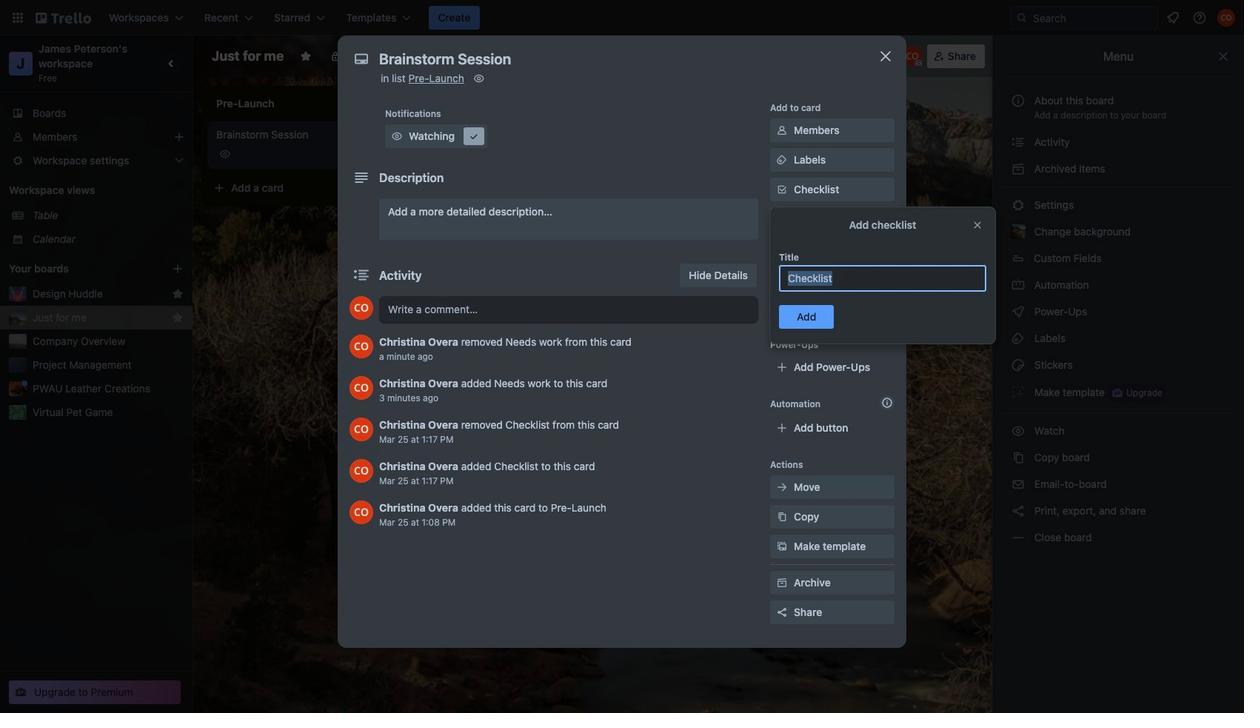 Task type: vqa. For each thing, say whether or not it's contained in the screenshot.
the rightmost "sm" Image
no



Task type: locate. For each thing, give the bounding box(es) containing it.
1 vertical spatial starred icon image
[[172, 312, 184, 324]]

christina overa (christinaovera) image
[[1217, 9, 1235, 27], [350, 296, 373, 320], [350, 335, 373, 358], [350, 418, 373, 441], [350, 459, 373, 483], [350, 501, 373, 524]]

None text field
[[372, 46, 860, 73]]

1 horizontal spatial christina overa (christinaovera) image
[[902, 46, 923, 67]]

0 vertical spatial starred icon image
[[172, 288, 184, 300]]

sm image
[[745, 44, 766, 65], [472, 71, 486, 86], [467, 129, 481, 144], [775, 153, 789, 167], [1011, 198, 1026, 213], [1011, 358, 1026, 372], [1011, 424, 1026, 438], [775, 480, 789, 495], [775, 509, 789, 524], [1011, 530, 1026, 545]]

0 horizontal spatial christina overa (christinaovera) image
[[350, 376, 373, 400]]

None text field
[[779, 265, 986, 292]]

1 vertical spatial christina overa (christinaovera) image
[[350, 376, 373, 400]]

add board image
[[172, 263, 184, 275]]

sm image
[[775, 123, 789, 138], [390, 129, 404, 144], [1011, 135, 1026, 150], [1011, 161, 1026, 176], [775, 271, 789, 286], [1011, 278, 1026, 293], [1011, 304, 1026, 319], [1011, 331, 1026, 346], [1011, 384, 1026, 399], [1011, 450, 1026, 465], [1011, 477, 1026, 492], [1011, 504, 1026, 518], [775, 539, 789, 554], [775, 575, 789, 590]]

starred icon image
[[172, 288, 184, 300], [172, 312, 184, 324]]

primary element
[[0, 0, 1244, 36]]

close dialog image
[[877, 47, 895, 65]]

christina overa (christinaovera) image
[[902, 46, 923, 67], [350, 376, 373, 400]]

Board name text field
[[204, 44, 291, 68]]



Task type: describe. For each thing, give the bounding box(es) containing it.
close popover image
[[972, 219, 983, 231]]

customize views image
[[464, 49, 479, 64]]

your boards with 6 items element
[[9, 260, 150, 278]]

0 notifications image
[[1164, 9, 1182, 27]]

Write a comment text field
[[379, 296, 758, 323]]

Search field
[[1028, 7, 1157, 28]]

star or unstar board image
[[300, 50, 312, 62]]

create from template… image
[[379, 182, 391, 194]]

search image
[[1016, 12, 1028, 24]]

2 starred icon image from the top
[[172, 312, 184, 324]]

0 vertical spatial christina overa (christinaovera) image
[[902, 46, 923, 67]]

1 starred icon image from the top
[[172, 288, 184, 300]]

open information menu image
[[1192, 10, 1207, 25]]



